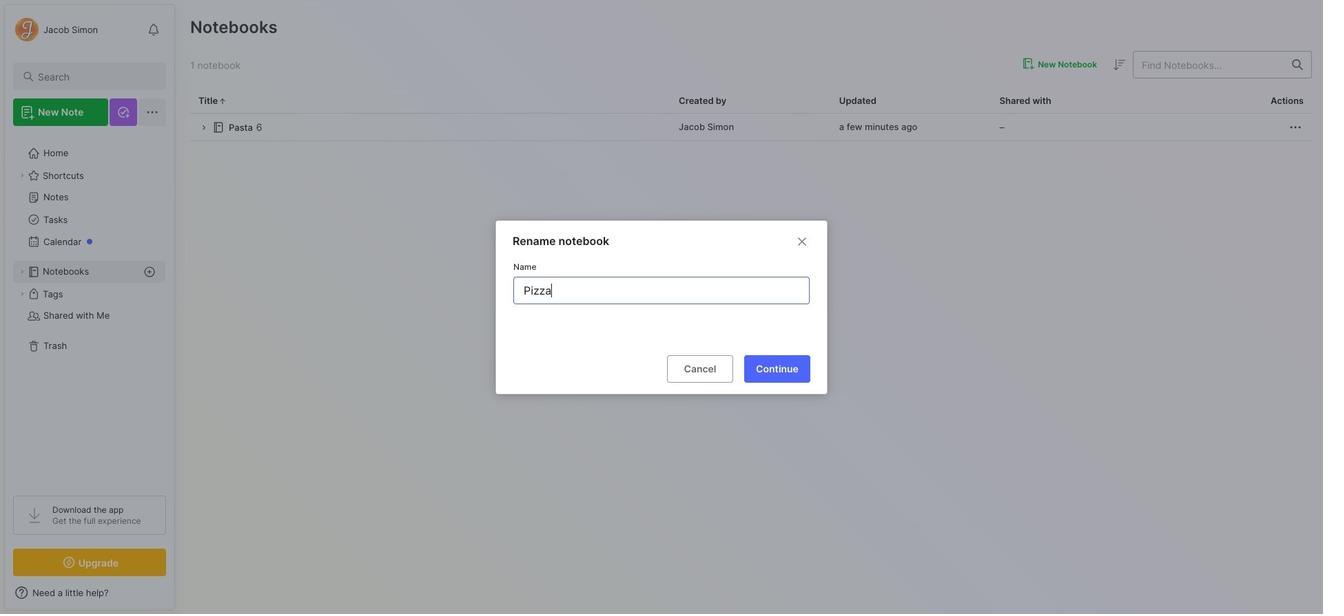 Task type: describe. For each thing, give the bounding box(es) containing it.
expand notebooks image
[[18, 268, 26, 276]]

Notebook name text field
[[522, 277, 804, 303]]

none search field inside the main element
[[38, 68, 154, 85]]

close image
[[794, 233, 810, 250]]

main element
[[0, 0, 179, 615]]

tree inside the main element
[[5, 134, 174, 484]]

Find Notebooks… text field
[[1134, 53, 1284, 76]]



Task type: vqa. For each thing, say whether or not it's contained in the screenshot.
Try Evernote Personal For Free: Sync Across All Your Devices. Cancel Anytime.
no



Task type: locate. For each thing, give the bounding box(es) containing it.
Search text field
[[38, 70, 154, 83]]

row
[[190, 114, 1312, 141]]

tree
[[5, 134, 174, 484]]

None search field
[[38, 68, 154, 85]]

expand tags image
[[18, 290, 26, 298]]



